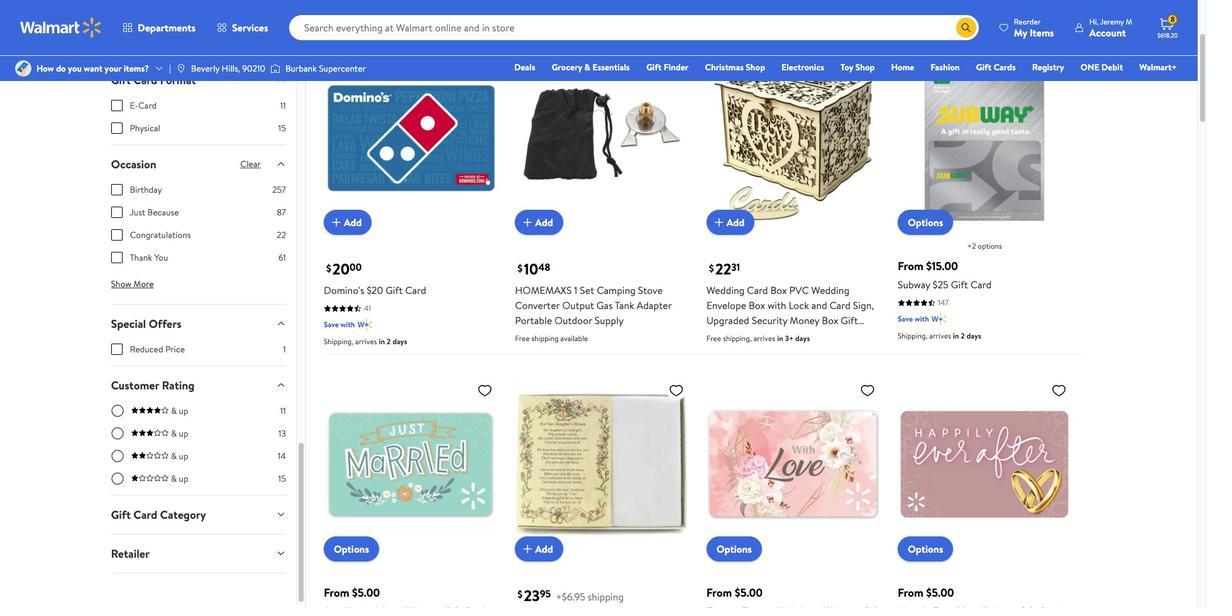 Task type: describe. For each thing, give the bounding box(es) containing it.
1 horizontal spatial arrives
[[754, 334, 775, 344]]

& inside grocery & essentials link
[[584, 61, 590, 74]]

& up for 13
[[171, 427, 188, 440]]

gift left finder
[[646, 61, 662, 74]]

electronics link
[[776, 60, 830, 74]]

add to favorites list, subway $25 gift card image
[[1051, 57, 1067, 72]]

90210
[[242, 62, 265, 75]]

add to favorites list, from the bride's parents to the groom poetry wedding handkerchief image
[[669, 383, 684, 399]]

$ for 22
[[709, 261, 714, 275]]

$ inside the $ 23 95 +$6.95 shipping
[[518, 588, 523, 602]]

elegant flowers with love walmart gift card image
[[706, 378, 880, 552]]

portable
[[515, 314, 552, 328]]

add to cart image
[[520, 215, 535, 230]]

save with for domino's $20 gift card
[[324, 320, 355, 330]]

because
[[147, 206, 179, 219]]

& for 15
[[171, 473, 177, 485]]

sign,
[[853, 299, 874, 313]]

from for just married aqua walmart gift card image
[[324, 585, 349, 601]]

15 inside customer rating option group
[[278, 473, 286, 485]]

burbank supercenter
[[285, 62, 366, 75]]

customer
[[111, 378, 159, 393]]

walmart+
[[1139, 61, 1177, 74]]

popular pick
[[329, 33, 369, 44]]

just married aqua walmart gift card image
[[324, 378, 497, 552]]

save with for subway $25 gift card
[[898, 314, 929, 325]]

95
[[540, 587, 551, 601]]

Walmart Site-Wide search field
[[289, 15, 979, 40]]

13
[[278, 427, 286, 440]]

customer rating tab
[[101, 366, 296, 405]]

Search search field
[[289, 15, 979, 40]]

from $5.00 for the options link for the elegant flowers with love walmart gift card image
[[706, 585, 763, 601]]

$ 20 00
[[326, 259, 362, 280]]

camping
[[597, 284, 636, 298]]

11 for customer rating
[[280, 405, 286, 417]]

add up 95
[[535, 542, 553, 556]]

options for happily ever after walmart gift card image
[[908, 543, 943, 556]]

3 out of 5 stars and up, 13 items radio
[[111, 427, 124, 440]]

$15.00
[[926, 259, 958, 274]]

2 horizontal spatial wedding
[[811, 284, 850, 298]]

how
[[36, 62, 54, 75]]

m
[[1126, 16, 1132, 27]]

beverly
[[191, 62, 220, 75]]

congratulations
[[130, 229, 191, 241]]

card down upgraded
[[706, 329, 728, 343]]

gift inside from $15.00 subway $25 gift card
[[951, 278, 968, 292]]

48
[[538, 261, 550, 275]]

box up reception
[[822, 314, 838, 328]]

add to cart image for 20
[[329, 215, 344, 230]]

essentials
[[593, 61, 630, 74]]

gift right $20
[[386, 284, 403, 298]]

toy shop link
[[835, 60, 880, 74]]

card inside tab
[[133, 72, 157, 88]]

you
[[154, 251, 168, 264]]

format
[[160, 72, 196, 88]]

gift finder
[[646, 61, 689, 74]]

set
[[580, 284, 594, 298]]

customer rating button
[[101, 366, 296, 405]]

87
[[277, 206, 286, 219]]

gift card format group
[[111, 99, 286, 144]]

1 horizontal spatial in
[[777, 334, 783, 344]]

domino's
[[324, 284, 364, 298]]

add to favorites list, happily ever after walmart gift card image
[[1051, 383, 1067, 399]]

31
[[731, 261, 740, 275]]

category
[[160, 507, 206, 523]]

11 for gift card format
[[280, 99, 286, 112]]

grocery
[[552, 61, 582, 74]]

physical
[[130, 122, 160, 134]]

in for subway $25 gift card
[[953, 331, 959, 342]]

special
[[111, 316, 146, 332]]

+2
[[967, 241, 976, 252]]

2 for subway $25 gift card
[[961, 331, 965, 342]]

deals
[[514, 61, 535, 74]]

1 out of 5 stars and up, 15 items radio
[[111, 473, 124, 485]]

shop for christmas shop
[[746, 61, 765, 74]]

8 $618.20
[[1157, 14, 1178, 40]]

search icon image
[[961, 23, 971, 33]]

 image for burbank supercenter
[[270, 62, 280, 75]]

offers
[[149, 316, 182, 332]]

gift cards
[[976, 61, 1016, 74]]

special offers
[[111, 316, 182, 332]]

8
[[1171, 14, 1175, 25]]

legal information image
[[450, 17, 460, 27]]

walmart plus image for subway $25 gift card
[[932, 313, 946, 326]]

reorder
[[1014, 16, 1041, 27]]

envelope
[[706, 299, 746, 313]]

online
[[419, 15, 445, 29]]

$5.00 for happily ever after walmart gift card image
[[926, 585, 954, 601]]

& up for 11
[[171, 405, 188, 417]]

shop for toy shop
[[855, 61, 875, 74]]

card up security
[[747, 284, 768, 298]]

2 for domino's $20 gift card
[[387, 337, 391, 347]]

add button for 20
[[324, 210, 372, 235]]

retailer button
[[101, 535, 296, 573]]

$ 22 31
[[709, 259, 740, 280]]

homemaxs 1 set camping stove converter output gas tank adapter portable outdoor supply free shipping available
[[515, 284, 672, 344]]

grocery & essentials link
[[546, 60, 636, 74]]

registry link
[[1027, 60, 1070, 74]]

$5.00 for the elegant flowers with love walmart gift card image
[[735, 585, 763, 601]]

shipping, for subway $25 gift card
[[898, 331, 928, 342]]

1 horizontal spatial price
[[321, 15, 344, 29]]

services
[[232, 21, 268, 35]]

christmas
[[705, 61, 744, 74]]

shower
[[769, 344, 801, 358]]

add button for 10
[[515, 210, 563, 235]]

best seller
[[903, 33, 937, 44]]

burbank
[[285, 62, 317, 75]]

& for 14
[[171, 450, 177, 463]]

gift finder link
[[641, 60, 694, 74]]

shipping, arrives in 2 days for subway $25 gift card
[[898, 331, 981, 342]]

gift card category tab
[[101, 496, 296, 534]]

hi,
[[1089, 16, 1099, 27]]

with inside wedding card box pvc wedding envelope box with lock and card sign, upgraded security money box gift card box for wedding reception birthday baby shower graduation party supplies
[[768, 299, 786, 313]]

one debit
[[1081, 61, 1123, 74]]

options link for just married aqua walmart gift card image
[[324, 537, 379, 562]]

box left pvc
[[770, 284, 787, 298]]

shipping, arrives in 2 days for domino's $20 gift card
[[324, 337, 407, 347]]

2 out of 5 stars and up, 14 items radio
[[111, 450, 124, 463]]

when
[[346, 15, 369, 29]]

baby
[[745, 344, 767, 358]]

upgraded
[[706, 314, 749, 328]]

output
[[562, 299, 594, 313]]

147
[[938, 298, 949, 308]]

seller
[[919, 33, 937, 44]]

15 inside gift card format group
[[278, 122, 286, 134]]

supply
[[595, 314, 624, 328]]

happily ever after walmart gift card image
[[898, 378, 1072, 552]]

show
[[111, 278, 131, 290]]

reception
[[805, 329, 849, 343]]

graduation
[[804, 344, 852, 358]]

from $15.00 subway $25 gift card
[[898, 259, 992, 292]]

departments
[[138, 21, 196, 35]]

walmart image
[[20, 18, 102, 38]]

save for subway $25 gift card
[[898, 314, 913, 325]]

price when purchased online
[[321, 15, 445, 29]]

walmart+ link
[[1134, 60, 1183, 74]]

days for subway $25 gift card
[[967, 331, 981, 342]]

gift card category
[[111, 507, 206, 523]]

add for 10
[[535, 216, 553, 230]]

& for 11
[[171, 405, 177, 417]]

special offers button
[[101, 305, 296, 343]]

$ for 10
[[518, 261, 523, 275]]

free shipping, arrives in 3+ days
[[706, 334, 810, 344]]

from $5.00 for just married aqua walmart gift card image the options link
[[324, 585, 380, 601]]

clear
[[240, 158, 261, 170]]

occasion tab
[[101, 145, 296, 183]]

show more
[[111, 278, 154, 290]]

+2 options
[[967, 241, 1002, 252]]

from for happily ever after walmart gift card image
[[898, 585, 924, 601]]

card right $20
[[405, 284, 426, 298]]

domino's $20 gift card
[[324, 284, 426, 298]]

4 out of 5 stars and up, 11 items radio
[[111, 405, 124, 417]]

up for 15
[[179, 473, 188, 485]]

pvc
[[789, 284, 809, 298]]

birthday inside wedding card box pvc wedding envelope box with lock and card sign, upgraded security money box gift card box for wedding reception birthday baby shower graduation party supplies
[[706, 344, 743, 358]]

gift card format tab
[[101, 61, 296, 99]]

22 inside 'occasion' group
[[277, 229, 286, 241]]

41
[[364, 303, 371, 314]]



Task type: locate. For each thing, give the bounding box(es) containing it.
add up 00
[[344, 216, 362, 230]]

reduced
[[130, 343, 163, 356]]

add to cart image up 23
[[520, 542, 535, 557]]

do
[[56, 62, 66, 75]]

1 horizontal spatial with
[[768, 299, 786, 313]]

0 horizontal spatial save
[[324, 320, 339, 330]]

homemaxs 1 set camping stove converter output gas tank adapter portable outdoor supply image
[[515, 52, 689, 225]]

customer rating
[[111, 378, 194, 393]]

1 horizontal spatial 22
[[715, 259, 731, 280]]

best
[[903, 33, 917, 44]]

occasion group
[[111, 183, 286, 274]]

add to favorites list, elegant flowers with love walmart gift card image
[[860, 383, 875, 399]]

free down portable
[[515, 334, 530, 344]]

card inside tab
[[133, 507, 157, 523]]

save for domino's $20 gift card
[[324, 320, 339, 330]]

1 vertical spatial 22
[[715, 259, 731, 280]]

in for domino's $20 gift card
[[379, 337, 385, 347]]

1 shop from the left
[[746, 61, 765, 74]]

2 free from the left
[[706, 334, 721, 344]]

3+
[[785, 334, 794, 344]]

1 horizontal spatial save with
[[898, 314, 929, 325]]

add to cart image for 22
[[711, 215, 727, 230]]

& up for 14
[[171, 450, 188, 463]]

thank you
[[130, 251, 168, 264]]

None checkbox
[[111, 184, 122, 195], [111, 207, 122, 218], [111, 229, 122, 241], [111, 344, 122, 355], [111, 184, 122, 195], [111, 207, 122, 218], [111, 229, 122, 241], [111, 344, 122, 355]]

10
[[524, 259, 538, 280]]

customer rating option group
[[111, 405, 286, 495]]

more
[[134, 278, 154, 290]]

$ left the 20
[[326, 261, 331, 275]]

add for 20
[[344, 216, 362, 230]]

2 & up from the top
[[171, 427, 188, 440]]

gas
[[597, 299, 613, 313]]

0 horizontal spatial shipping,
[[324, 337, 353, 347]]

$618.20
[[1157, 31, 1178, 40]]

wedding card box pvc wedding envelope box with lock and card sign, upgraded security money box gift card box for wedding reception birthday baby shower graduation party supplies image
[[706, 52, 880, 225]]

domino's $20 gift card image
[[324, 52, 497, 225]]

11
[[280, 99, 286, 112], [280, 405, 286, 417]]

2 horizontal spatial add to cart image
[[711, 215, 727, 230]]

gift
[[646, 61, 662, 74], [976, 61, 992, 74], [111, 72, 131, 88], [951, 278, 968, 292], [386, 284, 403, 298], [841, 314, 858, 328], [111, 507, 131, 523]]

0 vertical spatial 11
[[280, 99, 286, 112]]

finder
[[664, 61, 689, 74]]

0 horizontal spatial free
[[515, 334, 530, 344]]

arrives for subway $25 gift card
[[929, 331, 951, 342]]

days for domino's $20 gift card
[[393, 337, 407, 347]]

arrives down 147
[[929, 331, 951, 342]]

1 horizontal spatial birthday
[[706, 344, 743, 358]]

2 from $5.00 from the left
[[706, 585, 763, 601]]

shipping inside the $ 23 95 +$6.95 shipping
[[588, 590, 624, 604]]

home
[[891, 61, 914, 74]]

0 horizontal spatial shop
[[746, 61, 765, 74]]

1 horizontal spatial add to cart image
[[520, 542, 535, 557]]

from $5.00
[[324, 585, 380, 601], [706, 585, 763, 601], [898, 585, 954, 601]]

1 vertical spatial 1
[[283, 343, 286, 356]]

wedding up envelope
[[706, 284, 745, 298]]

0 vertical spatial 1
[[574, 284, 577, 298]]

add to cart image up $ 22 31
[[711, 215, 727, 230]]

1 horizontal spatial days
[[795, 334, 810, 344]]

|
[[169, 62, 171, 75]]

0 vertical spatial price
[[321, 15, 344, 29]]

from $5.00 for the options link related to happily ever after walmart gift card image
[[898, 585, 954, 601]]

15 up "257"
[[278, 122, 286, 134]]

0 horizontal spatial walmart plus image
[[358, 319, 372, 332]]

cards
[[994, 61, 1016, 74]]

1 horizontal spatial shipping, arrives in 2 days
[[898, 331, 981, 342]]

card right and
[[830, 299, 851, 313]]

card up e-card
[[133, 72, 157, 88]]

11 inside gift card format group
[[280, 99, 286, 112]]

3 from $5.00 from the left
[[898, 585, 954, 601]]

1 $5.00 from the left
[[352, 585, 380, 601]]

1 11 from the top
[[280, 99, 286, 112]]

$ 23 95 +$6.95 shipping
[[518, 585, 624, 607]]

birthday inside 'occasion' group
[[130, 183, 162, 196]]

with for domino's $20 gift card
[[341, 320, 355, 330]]

2 horizontal spatial days
[[967, 331, 981, 342]]

christmas shop
[[705, 61, 765, 74]]

1 horizontal spatial shop
[[855, 61, 875, 74]]

gift inside tab
[[111, 72, 131, 88]]

box up security
[[749, 299, 765, 313]]

shop inside toy shop link
[[855, 61, 875, 74]]

options for just married aqua walmart gift card image
[[334, 543, 369, 556]]

$ left 23
[[518, 588, 523, 602]]

options for the 'subway $25 gift card' image
[[908, 216, 943, 230]]

reorder my items
[[1014, 16, 1054, 39]]

3 up from the top
[[179, 450, 188, 463]]

1 up from the top
[[179, 405, 188, 417]]

0 horizontal spatial wedding
[[706, 284, 745, 298]]

wedding up and
[[811, 284, 850, 298]]

$ inside $ 10 48
[[518, 261, 523, 275]]

arrives
[[929, 331, 951, 342], [754, 334, 775, 344], [355, 337, 377, 347]]

from the bride's parents to the groom poetry wedding handkerchief image
[[515, 378, 689, 552]]

fashion
[[931, 61, 960, 74]]

0 vertical spatial birthday
[[130, 183, 162, 196]]

shipping, down domino's
[[324, 337, 353, 347]]

shipping, arrives in 2 days down 41
[[324, 337, 407, 347]]

gift inside wedding card box pvc wedding envelope box with lock and card sign, upgraded security money box gift card box for wedding reception birthday baby shower graduation party supplies
[[841, 314, 858, 328]]

1 horizontal spatial walmart plus image
[[932, 313, 946, 326]]

$ inside $ 20 00
[[326, 261, 331, 275]]

birthday
[[130, 183, 162, 196], [706, 344, 743, 358]]

add up the 48 at the top left
[[535, 216, 553, 230]]

occasion
[[111, 156, 156, 172]]

wedding up shower on the right bottom
[[764, 329, 802, 343]]

card down +2 options
[[971, 278, 992, 292]]

0 horizontal spatial 22
[[277, 229, 286, 241]]

box left for
[[730, 329, 746, 343]]

my
[[1014, 25, 1027, 39]]

0 horizontal spatial with
[[341, 320, 355, 330]]

jeremy
[[1100, 16, 1124, 27]]

 image
[[15, 60, 31, 77], [270, 62, 280, 75]]

add for 22
[[727, 216, 745, 230]]

e-
[[130, 99, 138, 112]]

special offers tab
[[101, 305, 296, 343]]

pick
[[355, 33, 369, 44]]

money
[[790, 314, 819, 328]]

in down "domino's $20 gift card" at the left top of page
[[379, 337, 385, 347]]

2 horizontal spatial $5.00
[[926, 585, 954, 601]]

shipping right +$6.95
[[588, 590, 624, 604]]

beverly hills, 90210
[[191, 62, 265, 75]]

 image for how do you want your items?
[[15, 60, 31, 77]]

shipping inside homemaxs 1 set camping stove converter output gas tank adapter portable outdoor supply free shipping available
[[532, 334, 559, 344]]

1 horizontal spatial save
[[898, 314, 913, 325]]

11 down burbank
[[280, 99, 286, 112]]

shipping, down subway on the right top
[[898, 331, 928, 342]]

1 from $5.00 from the left
[[324, 585, 380, 601]]

price down offers
[[165, 343, 185, 356]]

shipping, arrives in 2 days down 147
[[898, 331, 981, 342]]

your
[[105, 62, 122, 75]]

card up physical
[[138, 99, 157, 112]]

free inside homemaxs 1 set camping stove converter output gas tank adapter portable outdoor supply free shipping available
[[515, 334, 530, 344]]

1 horizontal spatial wedding
[[764, 329, 802, 343]]

add button up the 48 at the top left
[[515, 210, 563, 235]]

0 horizontal spatial shipping
[[532, 334, 559, 344]]

from for the elegant flowers with love walmart gift card image
[[706, 585, 732, 601]]

add to favorites list, just married aqua walmart gift card image
[[477, 383, 492, 399]]

for
[[749, 329, 762, 343]]

in down from $15.00 subway $25 gift card
[[953, 331, 959, 342]]

shipping down portable
[[532, 334, 559, 344]]

1 horizontal spatial from $5.00
[[706, 585, 763, 601]]

retailer
[[111, 546, 150, 562]]

shop right christmas
[[746, 61, 765, 74]]

gift right $25
[[951, 278, 968, 292]]

arrives down security
[[754, 334, 775, 344]]

0 horizontal spatial 2
[[387, 337, 391, 347]]

1 horizontal spatial 1
[[574, 284, 577, 298]]

card inside from $15.00 subway $25 gift card
[[971, 278, 992, 292]]

1 horizontal spatial free
[[706, 334, 721, 344]]

1 horizontal spatial  image
[[270, 62, 280, 75]]

2 shop from the left
[[855, 61, 875, 74]]

shop inside the christmas shop link
[[746, 61, 765, 74]]

stove
[[638, 284, 663, 298]]

14
[[278, 450, 286, 463]]

add button up 31
[[706, 210, 755, 235]]

1 15 from the top
[[278, 122, 286, 134]]

add to favorites list, homemaxs 1 set camping stove converter output gas tank adapter portable outdoor supply image
[[669, 57, 684, 72]]

$ inside $ 22 31
[[709, 261, 714, 275]]

wedding
[[706, 284, 745, 298], [811, 284, 850, 298], [764, 329, 802, 343]]

walmart plus image down 41
[[358, 319, 372, 332]]

$5.00 for just married aqua walmart gift card image
[[352, 585, 380, 601]]

gift down sign,
[[841, 314, 858, 328]]

hi, jeremy m account
[[1089, 16, 1132, 39]]

options link for happily ever after walmart gift card image
[[898, 537, 953, 562]]

0 horizontal spatial 1
[[283, 343, 286, 356]]

just
[[130, 206, 145, 219]]

2 up from the top
[[179, 427, 188, 440]]

outdoor
[[555, 314, 592, 328]]

0 horizontal spatial from $5.00
[[324, 585, 380, 601]]

0 vertical spatial 15
[[278, 122, 286, 134]]

want
[[84, 62, 102, 75]]

0 vertical spatial 22
[[277, 229, 286, 241]]

security
[[752, 314, 787, 328]]

departments button
[[112, 13, 206, 43]]

registry
[[1032, 61, 1064, 74]]

card left category
[[133, 507, 157, 523]]

add to favorites list, wedding card box pvc wedding envelope box with lock and card sign, upgraded security money box gift card box for wedding reception birthday baby shower graduation party supplies image
[[860, 57, 875, 72]]

3 $5.00 from the left
[[926, 585, 954, 601]]

1 vertical spatial 15
[[278, 473, 286, 485]]

0 horizontal spatial save with
[[324, 320, 355, 330]]

available
[[560, 334, 588, 344]]

2 15 from the top
[[278, 473, 286, 485]]

save with
[[898, 314, 929, 325], [324, 320, 355, 330]]

add up 31
[[727, 216, 745, 230]]

shop right toy
[[855, 61, 875, 74]]

3 & up from the top
[[171, 450, 188, 463]]

22 down 87
[[277, 229, 286, 241]]

free down upgraded
[[706, 334, 721, 344]]

shipping
[[532, 334, 559, 344], [588, 590, 624, 604]]

1 & up from the top
[[171, 405, 188, 417]]

& up for 15
[[171, 473, 188, 485]]

gift up 'e-'
[[111, 72, 131, 88]]

save with down subway on the right top
[[898, 314, 929, 325]]

walmart plus image for domino's $20 gift card
[[358, 319, 372, 332]]

items
[[1030, 25, 1054, 39]]

add button up 00
[[324, 210, 372, 235]]

shipping, for domino's $20 gift card
[[324, 337, 353, 347]]

from inside from $15.00 subway $25 gift card
[[898, 259, 924, 274]]

show more button
[[101, 274, 164, 294]]

$ left 10
[[518, 261, 523, 275]]

days
[[967, 331, 981, 342], [795, 334, 810, 344], [393, 337, 407, 347]]

1 inside homemaxs 1 set camping stove converter output gas tank adapter portable outdoor supply free shipping available
[[574, 284, 577, 298]]

options link for the 'subway $25 gift card' image
[[898, 210, 953, 235]]

add to cart image
[[329, 215, 344, 230], [711, 215, 727, 230], [520, 542, 535, 557]]

arrives for domino's $20 gift card
[[355, 337, 377, 347]]

save with down domino's
[[324, 320, 355, 330]]

0 horizontal spatial  image
[[15, 60, 31, 77]]

gift card format button
[[101, 61, 296, 99]]

1 horizontal spatial 2
[[961, 331, 965, 342]]

add button up 95
[[515, 537, 563, 562]]

0 horizontal spatial add to cart image
[[329, 215, 344, 230]]

gift inside tab
[[111, 507, 131, 523]]

supplies
[[706, 359, 742, 373]]

with up security
[[768, 299, 786, 313]]

with for subway $25 gift card
[[915, 314, 929, 325]]

add button for 22
[[706, 210, 755, 235]]

2 horizontal spatial with
[[915, 314, 929, 325]]

1 horizontal spatial shipping,
[[898, 331, 928, 342]]

0 horizontal spatial in
[[379, 337, 385, 347]]

retailer tab
[[101, 535, 296, 573]]

up for 13
[[179, 427, 188, 440]]

save
[[898, 314, 913, 325], [324, 320, 339, 330]]

walmart plus image
[[932, 313, 946, 326], [358, 319, 372, 332]]

popular
[[329, 33, 353, 44]]

11 inside customer rating option group
[[280, 405, 286, 417]]

box
[[770, 284, 787, 298], [749, 299, 765, 313], [822, 314, 838, 328], [730, 329, 746, 343]]

add button
[[324, 210, 372, 235], [515, 210, 563, 235], [706, 210, 755, 235], [515, 537, 563, 562]]

1 vertical spatial birthday
[[706, 344, 743, 358]]

4 & up from the top
[[171, 473, 188, 485]]

shipping,
[[723, 334, 752, 344]]

2 horizontal spatial from $5.00
[[898, 585, 954, 601]]

options for the elegant flowers with love walmart gift card image
[[717, 543, 752, 556]]

in left 3+
[[777, 334, 783, 344]]

$ for 20
[[326, 261, 331, 275]]

one
[[1081, 61, 1099, 74]]

options
[[978, 241, 1002, 252]]

hills,
[[222, 62, 240, 75]]

0 horizontal spatial $5.00
[[352, 585, 380, 601]]

add to cart image up the 20
[[329, 215, 344, 230]]

options link for the elegant flowers with love walmart gift card image
[[706, 537, 762, 562]]

options
[[908, 216, 943, 230], [334, 543, 369, 556], [717, 543, 752, 556], [908, 543, 943, 556]]

$25
[[933, 278, 949, 292]]

 image left how
[[15, 60, 31, 77]]

None checkbox
[[111, 100, 122, 111], [111, 122, 122, 134], [111, 252, 122, 263], [111, 100, 122, 111], [111, 122, 122, 134], [111, 252, 122, 263]]

card inside group
[[138, 99, 157, 112]]

lock
[[789, 299, 809, 313]]

23
[[524, 585, 540, 607]]

with down subway on the right top
[[915, 314, 929, 325]]

0 horizontal spatial price
[[165, 343, 185, 356]]

birthday up just
[[130, 183, 162, 196]]

1 vertical spatial shipping
[[588, 590, 624, 604]]

items?
[[124, 62, 149, 75]]

add to favorites list, domino's $20 gift card image
[[477, 57, 492, 72]]

up for 14
[[179, 450, 188, 463]]

price up popular
[[321, 15, 344, 29]]

1 vertical spatial price
[[165, 343, 185, 356]]

birthday up supplies
[[706, 344, 743, 358]]

22 up envelope
[[715, 259, 731, 280]]

up for 11
[[179, 405, 188, 417]]

0 horizontal spatial arrives
[[355, 337, 377, 347]]

4 up from the top
[[179, 473, 188, 485]]

toy
[[841, 61, 853, 74]]

2 horizontal spatial in
[[953, 331, 959, 342]]

15 down 14
[[278, 473, 286, 485]]

subway $25 gift card image
[[898, 52, 1072, 225]]

2 horizontal spatial arrives
[[929, 331, 951, 342]]

1 free from the left
[[515, 334, 530, 344]]

 image
[[176, 64, 186, 74]]

arrives down 41
[[355, 337, 377, 347]]

11 up 13 on the left bottom of page
[[280, 405, 286, 417]]

1 horizontal spatial shipping
[[588, 590, 624, 604]]

0 vertical spatial shipping
[[532, 334, 559, 344]]

gift left cards
[[976, 61, 992, 74]]

1
[[574, 284, 577, 298], [283, 343, 286, 356]]

save down subway on the right top
[[898, 314, 913, 325]]

257
[[272, 183, 286, 196]]

walmart plus image down 147
[[932, 313, 946, 326]]

1 vertical spatial 11
[[280, 405, 286, 417]]

 image right 90210
[[270, 62, 280, 75]]

$ left 31
[[709, 261, 714, 275]]

with down domino's
[[341, 320, 355, 330]]

0 horizontal spatial birthday
[[130, 183, 162, 196]]

0 horizontal spatial shipping, arrives in 2 days
[[324, 337, 407, 347]]

purchased
[[372, 15, 416, 29]]

gift down 1 out of 5 stars and up, 15 items radio
[[111, 507, 131, 523]]

2 11 from the top
[[280, 405, 286, 417]]

0 horizontal spatial days
[[393, 337, 407, 347]]

& for 13
[[171, 427, 177, 440]]

1 horizontal spatial $5.00
[[735, 585, 763, 601]]

with
[[768, 299, 786, 313], [915, 314, 929, 325], [341, 320, 355, 330]]

2 $5.00 from the left
[[735, 585, 763, 601]]

save down domino's
[[324, 320, 339, 330]]



Task type: vqa. For each thing, say whether or not it's contained in the screenshot.
WALMART PLUS Image to the left
yes



